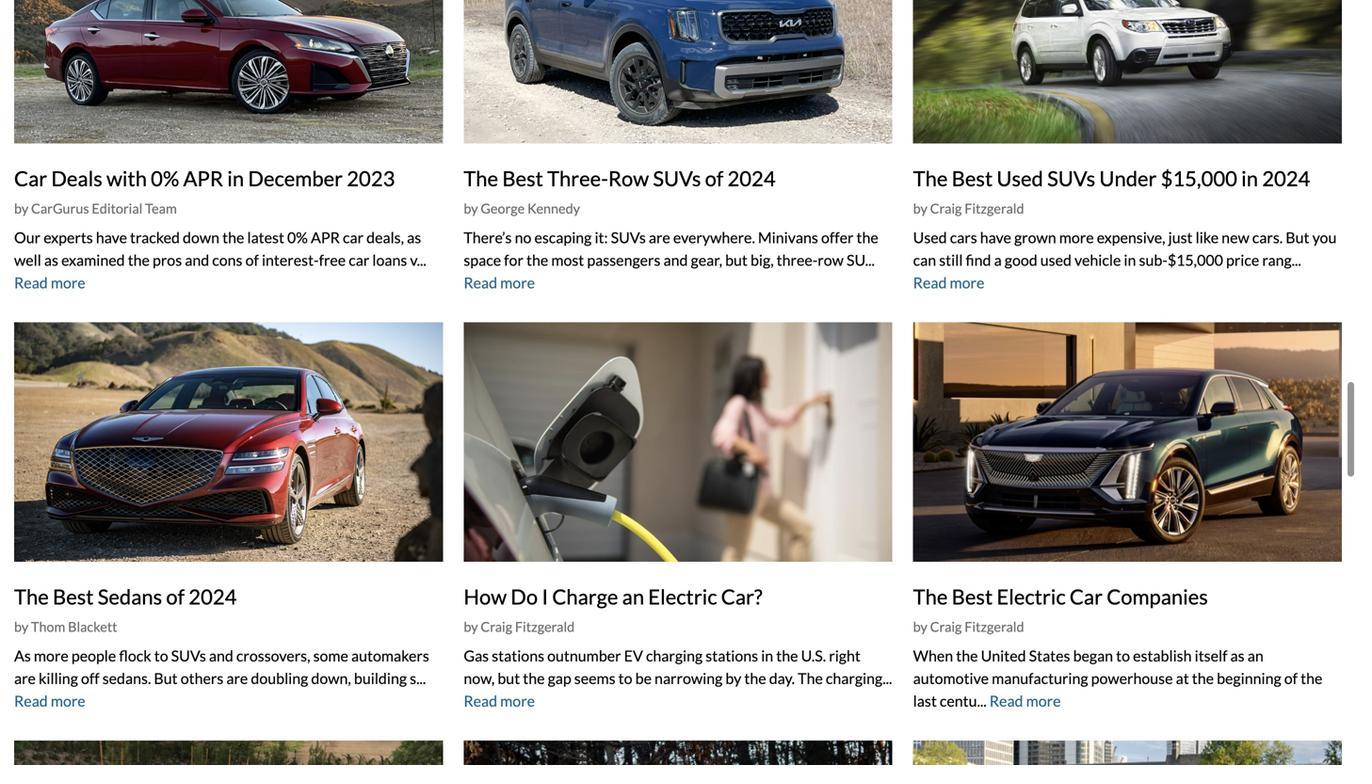 Task type: vqa. For each thing, say whether or not it's contained in the screenshot.


Task type: describe. For each thing, give the bounding box(es) containing it.
just
[[1168, 228, 1193, 247]]

big,
[[751, 251, 774, 269]]

thom
[[31, 619, 65, 635]]

cargurus
[[31, 201, 89, 217]]

the for the best three-row suvs of 2024
[[464, 166, 498, 191]]

0 horizontal spatial an
[[622, 585, 644, 609]]

price
[[1226, 251, 1259, 269]]

there's no escaping it: suvs are everywhere. minivans offer the space for the most passengers and gear, but big, three-row su... read more
[[464, 228, 879, 292]]

0 horizontal spatial are
[[14, 670, 36, 688]]

most
[[551, 251, 584, 269]]

sedans.
[[102, 670, 151, 688]]

new
[[1222, 228, 1250, 247]]

vehicle
[[1075, 251, 1121, 269]]

expensive,
[[1097, 228, 1166, 247]]

in up new
[[1241, 166, 1258, 191]]

by for the best three-row suvs of 2024
[[464, 201, 478, 217]]

$15,000 inside used cars have grown more expensive, just like new cars. but you can still find a good used vehicle in sub-$15,000 price rang... read more
[[1168, 251, 1223, 269]]

cons
[[212, 251, 243, 269]]

0 vertical spatial $15,000
[[1161, 166, 1237, 191]]

2023
[[347, 166, 395, 191]]

with
[[106, 166, 147, 191]]

sedans
[[98, 585, 162, 609]]

how do i charge an electric car? link
[[464, 585, 762, 609]]

0 vertical spatial car
[[343, 228, 364, 247]]

read inside there's no escaping it: suvs are everywhere. minivans offer the space for the most passengers and gear, but big, three-row su... read more
[[464, 274, 497, 292]]

0 horizontal spatial 2024
[[189, 585, 237, 609]]

be
[[635, 670, 652, 688]]

read more link for i
[[464, 692, 535, 711]]

itself
[[1195, 647, 1228, 665]]

1 stations from the left
[[492, 647, 544, 665]]

more inside our experts have tracked down the latest 0% apr car deals, as well as examined the pros and cons of interest-free car loans v... read more
[[51, 274, 85, 292]]

suvs right row
[[653, 166, 701, 191]]

well
[[14, 251, 41, 269]]

automakers
[[351, 647, 429, 665]]

examined
[[61, 251, 125, 269]]

free
[[319, 251, 346, 269]]

companies
[[1107, 585, 1208, 609]]

of inside our experts have tracked down the latest 0% apr car deals, as well as examined the pros and cons of interest-free car loans v... read more
[[245, 251, 259, 269]]

the best three-row suvs of 2024
[[464, 166, 776, 191]]

charge
[[552, 585, 618, 609]]

how do i charge an electric car?
[[464, 585, 762, 609]]

1 electric from the left
[[648, 585, 717, 609]]

last
[[913, 692, 937, 711]]

the best electric car companies
[[913, 585, 1208, 609]]

deals,
[[366, 228, 404, 247]]

best for three-
[[502, 166, 543, 191]]

sub-
[[1139, 251, 1168, 269]]

best for electric
[[952, 585, 993, 609]]

of right sedans
[[166, 585, 185, 609]]

at
[[1176, 670, 1189, 688]]

the best used suvs under $15,000 in 2024 image
[[913, 0, 1342, 144]]

read more link for electric
[[990, 692, 1061, 711]]

rang...
[[1262, 251, 1301, 269]]

charging
[[646, 647, 703, 665]]

kennedy
[[527, 201, 580, 217]]

read inside used cars have grown more expensive, just like new cars. but you can still find a good used vehicle in sub-$15,000 price rang... read more
[[913, 274, 947, 292]]

0 vertical spatial used
[[997, 166, 1043, 191]]

still
[[939, 251, 963, 269]]

s...
[[410, 670, 426, 688]]

read down "manufacturing"
[[990, 692, 1023, 711]]

the up 'su...'
[[857, 228, 879, 247]]

by craig fitzgerald for used
[[913, 201, 1024, 217]]

some
[[313, 647, 348, 665]]

fitzgerald for i
[[515, 619, 575, 635]]

the for the best used suvs under $15,000 in 2024
[[913, 166, 948, 191]]

but inside there's no escaping it: suvs are everywhere. minivans offer the space for the most passengers and gear, but big, three-row su... read more
[[725, 251, 748, 269]]

row
[[608, 166, 649, 191]]

car?
[[721, 585, 762, 609]]

craig for the best used suvs under $15,000 in 2024
[[930, 201, 962, 217]]

0 horizontal spatial as
[[44, 251, 58, 269]]

by cargurus editorial team
[[14, 201, 177, 217]]

do
[[511, 585, 538, 609]]

as inside when the united states began to establish itself as an automotive manufacturing powerhouse at the beginning of the last centu...
[[1231, 647, 1245, 665]]

interest-
[[262, 251, 319, 269]]

how
[[464, 585, 507, 609]]

killing
[[39, 670, 78, 688]]

read inside gas stations outnumber ev charging stations in the u.s. right now, but the gap seems to be narrowing by the day. the charging... read more
[[464, 692, 497, 711]]

u.s.
[[801, 647, 826, 665]]

deals
[[51, 166, 102, 191]]

car deals with 0% apr in december 2023 link
[[14, 166, 395, 191]]

su...
[[847, 251, 875, 269]]

the best electric suvs for efficiency in 2023 image
[[464, 741, 893, 766]]

by thom blackett
[[14, 619, 117, 635]]

the left day.
[[744, 670, 766, 688]]

to inside gas stations outnumber ev charging stations in the u.s. right now, but the gap seems to be narrowing by the day. the charging... read more
[[618, 670, 632, 688]]

2 stations from the left
[[706, 647, 758, 665]]

our experts have tracked down the latest 0% apr car deals, as well as examined the pros and cons of interest-free car loans v... read more
[[14, 228, 426, 292]]

when
[[913, 647, 953, 665]]

down,
[[311, 670, 351, 688]]

have for used
[[980, 228, 1011, 247]]

the down tracked
[[128, 251, 150, 269]]

a
[[994, 251, 1002, 269]]

v...
[[410, 251, 426, 269]]

but inside gas stations outnumber ev charging stations in the u.s. right now, but the gap seems to be narrowing by the day. the charging... read more
[[498, 670, 520, 688]]

the for the best electric car companies
[[913, 585, 948, 609]]

there's
[[464, 228, 512, 247]]

minivans
[[758, 228, 818, 247]]

2 electric from the left
[[997, 585, 1066, 609]]

by for the best sedans of 2024
[[14, 619, 28, 635]]

the inside gas stations outnumber ev charging stations in the u.s. right now, but the gap seems to be narrowing by the day. the charging... read more
[[798, 670, 823, 688]]

apr inside our experts have tracked down the latest 0% apr car deals, as well as examined the pros and cons of interest-free car loans v... read more
[[311, 228, 340, 247]]

powerhouse
[[1091, 670, 1173, 688]]

automotive
[[913, 670, 989, 688]]

by inside gas stations outnumber ev charging stations in the u.s. right now, but the gap seems to be narrowing by the day. the charging... read more
[[726, 670, 741, 688]]

2 horizontal spatial 2024
[[1262, 166, 1310, 191]]

cars.
[[1252, 228, 1283, 247]]

1 horizontal spatial 2024
[[728, 166, 776, 191]]

fitzgerald for used
[[965, 201, 1024, 217]]

began
[[1073, 647, 1113, 665]]

gap
[[548, 670, 571, 688]]

people
[[71, 647, 116, 665]]

best for used
[[952, 166, 993, 191]]

gas stations outnumber ev charging stations in the u.s. right now, but the gap seems to be narrowing by the day. the charging... read more
[[464, 647, 892, 711]]

every electric car under $40,000 in 2023 image
[[913, 741, 1342, 766]]

the best sedans of 2024 image
[[14, 323, 443, 562]]

the best used suvs under $15,000 in 2024
[[913, 166, 1310, 191]]

by for car deals with 0% apr in december 2023
[[14, 201, 28, 217]]

i
[[542, 585, 548, 609]]

of up everywhere.
[[705, 166, 724, 191]]

read inside our experts have tracked down the latest 0% apr car deals, as well as examined the pros and cons of interest-free car loans v... read more
[[14, 274, 48, 292]]

used
[[1040, 251, 1072, 269]]

by craig fitzgerald for electric
[[913, 619, 1024, 635]]

the left "gap"
[[523, 670, 545, 688]]

of inside when the united states began to establish itself as an automotive manufacturing powerhouse at the beginning of the last centu...
[[1284, 670, 1298, 688]]

more inside there's no escaping it: suvs are everywhere. minivans offer the space for the most passengers and gear, but big, three-row su... read more
[[500, 274, 535, 292]]

ev
[[624, 647, 643, 665]]

crossovers,
[[236, 647, 310, 665]]

to inside as more people flock to suvs and crossovers, some automakers are killing off sedans. but others are doubling down, building s... read more
[[154, 647, 168, 665]]

the right the for
[[526, 251, 548, 269]]

the best electric car companies image
[[913, 323, 1342, 562]]



Task type: locate. For each thing, give the bounding box(es) containing it.
the up day.
[[776, 647, 798, 665]]

0 horizontal spatial apr
[[183, 166, 223, 191]]

and inside there's no escaping it: suvs are everywhere. minivans offer the space for the most passengers and gear, but big, three-row su... read more
[[664, 251, 688, 269]]

are up "passengers"
[[649, 228, 670, 247]]

stations up narrowing
[[706, 647, 758, 665]]

read down well
[[14, 274, 48, 292]]

and down down
[[185, 251, 209, 269]]

row
[[818, 251, 844, 269]]

1 horizontal spatial have
[[980, 228, 1011, 247]]

used inside used cars have grown more expensive, just like new cars. but you can still find a good used vehicle in sub-$15,000 price rang... read more
[[913, 228, 947, 247]]

suvs up others
[[171, 647, 206, 665]]

0 vertical spatial but
[[725, 251, 748, 269]]

by left thom
[[14, 619, 28, 635]]

to right flock
[[154, 647, 168, 665]]

0 vertical spatial car
[[14, 166, 47, 191]]

0 horizontal spatial electric
[[648, 585, 717, 609]]

but
[[725, 251, 748, 269], [498, 670, 520, 688]]

three-
[[777, 251, 818, 269]]

0% inside our experts have tracked down the latest 0% apr car deals, as well as examined the pros and cons of interest-free car loans v... read more
[[287, 228, 308, 247]]

the right beginning
[[1301, 670, 1323, 688]]

the best three-row suvs of 2024 image
[[464, 0, 893, 144]]

0 vertical spatial an
[[622, 585, 644, 609]]

2024 up minivans
[[728, 166, 776, 191]]

space
[[464, 251, 501, 269]]

centu...
[[940, 692, 987, 711]]

of right cons
[[245, 251, 259, 269]]

fitzgerald
[[965, 201, 1024, 217], [515, 619, 575, 635], [965, 619, 1024, 635]]

craig for how do i charge an electric car?
[[481, 619, 512, 635]]

craig up cars
[[930, 201, 962, 217]]

1 vertical spatial but
[[498, 670, 520, 688]]

as right well
[[44, 251, 58, 269]]

by up gas
[[464, 619, 478, 635]]

blackett
[[68, 619, 117, 635]]

read more link down still
[[913, 274, 985, 292]]

car up free
[[343, 228, 364, 247]]

by craig fitzgerald
[[913, 201, 1024, 217], [464, 619, 575, 635], [913, 619, 1024, 635]]

2024 up as more people flock to suvs and crossovers, some automakers are killing off sedans. but others are doubling down, building s... read more
[[189, 585, 237, 609]]

fitzgerald up cars
[[965, 201, 1024, 217]]

in up day.
[[761, 647, 773, 665]]

but left you
[[1286, 228, 1310, 247]]

the up can
[[913, 166, 948, 191]]

best up cars
[[952, 166, 993, 191]]

$15,000 up like
[[1161, 166, 1237, 191]]

beginning
[[1217, 670, 1281, 688]]

craig down "how"
[[481, 619, 512, 635]]

the up the 'automotive'
[[956, 647, 978, 665]]

passengers
[[587, 251, 661, 269]]

suvs left under
[[1047, 166, 1095, 191]]

narrowing
[[655, 670, 723, 688]]

0% up interest-
[[287, 228, 308, 247]]

have up a on the right of page
[[980, 228, 1011, 247]]

0% up team
[[151, 166, 179, 191]]

read more link down "manufacturing"
[[990, 692, 1061, 711]]

$15,000 down like
[[1168, 251, 1223, 269]]

by craig fitzgerald down do
[[464, 619, 575, 635]]

charging...
[[826, 670, 892, 688]]

apr up down
[[183, 166, 223, 191]]

2024
[[728, 166, 776, 191], [1262, 166, 1310, 191], [189, 585, 237, 609]]

latest
[[247, 228, 284, 247]]

read more
[[990, 692, 1061, 711]]

1 horizontal spatial to
[[618, 670, 632, 688]]

1 horizontal spatial but
[[725, 251, 748, 269]]

apr up free
[[311, 228, 340, 247]]

the up when
[[913, 585, 948, 609]]

2 vertical spatial as
[[1231, 647, 1245, 665]]

0 horizontal spatial to
[[154, 647, 168, 665]]

fitzgerald up the united
[[965, 619, 1024, 635]]

an right charge
[[622, 585, 644, 609]]

craig up when
[[930, 619, 962, 635]]

1 horizontal spatial an
[[1248, 647, 1264, 665]]

suvs inside there's no escaping it: suvs are everywhere. minivans offer the space for the most passengers and gear, but big, three-row su... read more
[[611, 228, 646, 247]]

in inside used cars have grown more expensive, just like new cars. but you can still find a good used vehicle in sub-$15,000 price rang... read more
[[1124, 251, 1136, 269]]

by up can
[[913, 201, 928, 217]]

and left gear,
[[664, 251, 688, 269]]

an inside when the united states began to establish itself as an automotive manufacturing powerhouse at the beginning of the last centu...
[[1248, 647, 1264, 665]]

2 horizontal spatial to
[[1116, 647, 1130, 665]]

are right others
[[226, 670, 248, 688]]

read more link for used
[[913, 274, 985, 292]]

best up by george kennedy
[[502, 166, 543, 191]]

stations
[[492, 647, 544, 665], [706, 647, 758, 665]]

2024 up cars.
[[1262, 166, 1310, 191]]

in inside gas stations outnumber ev charging stations in the u.s. right now, but the gap seems to be narrowing by the day. the charging... read more
[[761, 647, 773, 665]]

car deals with 0% apr in december 2023 image
[[14, 0, 443, 144]]

suvs up "passengers"
[[611, 228, 646, 247]]

1 horizontal spatial are
[[226, 670, 248, 688]]

by right narrowing
[[726, 670, 741, 688]]

the best electric car companies link
[[913, 585, 1208, 609]]

it:
[[595, 228, 608, 247]]

the up the george
[[464, 166, 498, 191]]

0 horizontal spatial have
[[96, 228, 127, 247]]

read down the killing
[[14, 692, 48, 711]]

fitzgerald for electric
[[965, 619, 1024, 635]]

to left be
[[618, 670, 632, 688]]

by left the george
[[464, 201, 478, 217]]

as up beginning
[[1231, 647, 1245, 665]]

an up beginning
[[1248, 647, 1264, 665]]

1 vertical spatial an
[[1248, 647, 1264, 665]]

december
[[248, 166, 343, 191]]

and inside as more people flock to suvs and crossovers, some automakers are killing off sedans. but others are doubling down, building s... read more
[[209, 647, 233, 665]]

0 vertical spatial but
[[1286, 228, 1310, 247]]

the up thom
[[14, 585, 49, 609]]

read more link down now,
[[464, 692, 535, 711]]

read down can
[[913, 274, 947, 292]]

read more link for three-
[[464, 274, 535, 292]]

0 vertical spatial 0%
[[151, 166, 179, 191]]

the down u.s.
[[798, 670, 823, 688]]

1 horizontal spatial electric
[[997, 585, 1066, 609]]

1 vertical spatial as
[[44, 251, 58, 269]]

car deals with 0% apr in december 2023
[[14, 166, 395, 191]]

states
[[1029, 647, 1070, 665]]

but inside used cars have grown more expensive, just like new cars. but you can still find a good used vehicle in sub-$15,000 price rang... read more
[[1286, 228, 1310, 247]]

have up examined
[[96, 228, 127, 247]]

gear,
[[691, 251, 722, 269]]

fitzgerald down i
[[515, 619, 575, 635]]

an
[[622, 585, 644, 609], [1248, 647, 1264, 665]]

the best used electric cars in 2023 image
[[14, 741, 443, 766]]

right
[[829, 647, 861, 665]]

1 vertical spatial car
[[349, 251, 369, 269]]

others
[[181, 670, 223, 688]]

and
[[185, 251, 209, 269], [664, 251, 688, 269], [209, 647, 233, 665]]

1 have from the left
[[96, 228, 127, 247]]

used up grown
[[997, 166, 1043, 191]]

craig
[[930, 201, 962, 217], [481, 619, 512, 635], [930, 619, 962, 635]]

the
[[464, 166, 498, 191], [913, 166, 948, 191], [14, 585, 49, 609], [913, 585, 948, 609], [798, 670, 823, 688]]

0 horizontal spatial but
[[154, 670, 178, 688]]

2 horizontal spatial are
[[649, 228, 670, 247]]

in left december
[[227, 166, 244, 191]]

electric up 'states'
[[997, 585, 1066, 609]]

used up can
[[913, 228, 947, 247]]

best up the united
[[952, 585, 993, 609]]

read more link for with
[[14, 274, 85, 292]]

1 horizontal spatial 0%
[[287, 228, 308, 247]]

used cars have grown more expensive, just like new cars. but you can still find a good used vehicle in sub-$15,000 price rang... read more
[[913, 228, 1337, 292]]

are
[[649, 228, 670, 247], [14, 670, 36, 688], [226, 670, 248, 688]]

everywhere.
[[673, 228, 755, 247]]

by up our
[[14, 201, 28, 217]]

no
[[515, 228, 532, 247]]

when the united states began to establish itself as an automotive manufacturing powerhouse at the beginning of the last centu...
[[913, 647, 1323, 711]]

1 horizontal spatial but
[[1286, 228, 1310, 247]]

escaping
[[534, 228, 592, 247]]

good
[[1005, 251, 1038, 269]]

read down now,
[[464, 692, 497, 711]]

by craig fitzgerald up the united
[[913, 619, 1024, 635]]

the best used suvs under $15,000 in 2024 link
[[913, 166, 1310, 191]]

0 horizontal spatial stations
[[492, 647, 544, 665]]

read more link for sedans
[[14, 692, 85, 711]]

the up cons
[[222, 228, 244, 247]]

have inside our experts have tracked down the latest 0% apr car deals, as well as examined the pros and cons of interest-free car loans v... read more
[[96, 228, 127, 247]]

more
[[1059, 228, 1094, 247], [51, 274, 85, 292], [500, 274, 535, 292], [950, 274, 985, 292], [34, 647, 69, 665], [51, 692, 85, 711], [500, 692, 535, 711], [1026, 692, 1061, 711]]

to inside when the united states began to establish itself as an automotive manufacturing powerhouse at the beginning of the last centu...
[[1116, 647, 1130, 665]]

used
[[997, 166, 1043, 191], [913, 228, 947, 247]]

and up others
[[209, 647, 233, 665]]

1 vertical spatial but
[[154, 670, 178, 688]]

our
[[14, 228, 41, 247]]

by for the best used suvs under $15,000 in 2024
[[913, 201, 928, 217]]

and inside our experts have tracked down the latest 0% apr car deals, as well as examined the pros and cons of interest-free car loans v... read more
[[185, 251, 209, 269]]

the best sedans of 2024 link
[[14, 585, 237, 609]]

experts
[[44, 228, 93, 247]]

1 horizontal spatial used
[[997, 166, 1043, 191]]

read
[[14, 274, 48, 292], [464, 274, 497, 292], [913, 274, 947, 292], [14, 692, 48, 711], [464, 692, 497, 711], [990, 692, 1023, 711]]

apr
[[183, 166, 223, 191], [311, 228, 340, 247]]

0 horizontal spatial car
[[14, 166, 47, 191]]

1 vertical spatial car
[[1070, 585, 1103, 609]]

how do i charge an electric car? image
[[464, 323, 893, 562]]

now,
[[464, 670, 495, 688]]

off
[[81, 670, 99, 688]]

under
[[1099, 166, 1157, 191]]

read more link down well
[[14, 274, 85, 292]]

best up by thom blackett
[[53, 585, 94, 609]]

suvs inside as more people flock to suvs and crossovers, some automakers are killing off sedans. but others are doubling down, building s... read more
[[171, 647, 206, 665]]

1 horizontal spatial car
[[1070, 585, 1103, 609]]

1 horizontal spatial as
[[407, 228, 421, 247]]

have inside used cars have grown more expensive, just like new cars. but you can still find a good used vehicle in sub-$15,000 price rang... read more
[[980, 228, 1011, 247]]

1 vertical spatial apr
[[311, 228, 340, 247]]

but
[[1286, 228, 1310, 247], [154, 670, 178, 688]]

0 vertical spatial apr
[[183, 166, 223, 191]]

1 horizontal spatial stations
[[706, 647, 758, 665]]

1 horizontal spatial apr
[[311, 228, 340, 247]]

are down as
[[14, 670, 36, 688]]

car
[[343, 228, 364, 247], [349, 251, 369, 269]]

cars
[[950, 228, 977, 247]]

in down 'expensive,'
[[1124, 251, 1136, 269]]

but right now,
[[498, 670, 520, 688]]

offer
[[821, 228, 854, 247]]

the right at
[[1192, 670, 1214, 688]]

but left others
[[154, 670, 178, 688]]

pros
[[153, 251, 182, 269]]

by craig fitzgerald up cars
[[913, 201, 1024, 217]]

stations right gas
[[492, 647, 544, 665]]

1 vertical spatial used
[[913, 228, 947, 247]]

0 horizontal spatial 0%
[[151, 166, 179, 191]]

$15,000
[[1161, 166, 1237, 191], [1168, 251, 1223, 269]]

0 horizontal spatial but
[[498, 670, 520, 688]]

in
[[227, 166, 244, 191], [1241, 166, 1258, 191], [1124, 251, 1136, 269], [761, 647, 773, 665]]

have
[[96, 228, 127, 247], [980, 228, 1011, 247]]

0 horizontal spatial used
[[913, 228, 947, 247]]

0 vertical spatial as
[[407, 228, 421, 247]]

read more link down the killing
[[14, 692, 85, 711]]

electric left car?
[[648, 585, 717, 609]]

the best sedans of 2024
[[14, 585, 237, 609]]

car right free
[[349, 251, 369, 269]]

as more people flock to suvs and crossovers, some automakers are killing off sedans. but others are doubling down, building s... read more
[[14, 647, 429, 711]]

day.
[[769, 670, 795, 688]]

but left big,
[[725, 251, 748, 269]]

have for with
[[96, 228, 127, 247]]

more inside gas stations outnumber ev charging stations in the u.s. right now, but the gap seems to be narrowing by the day. the charging... read more
[[500, 692, 535, 711]]

craig for the best electric car companies
[[930, 619, 962, 635]]

read down space
[[464, 274, 497, 292]]

loans
[[372, 251, 407, 269]]

by for how do i charge an electric car?
[[464, 619, 478, 635]]

2 have from the left
[[980, 228, 1011, 247]]

to up the powerhouse
[[1116, 647, 1130, 665]]

gas
[[464, 647, 489, 665]]

by up when
[[913, 619, 928, 635]]

building
[[354, 670, 407, 688]]

suvs
[[653, 166, 701, 191], [1047, 166, 1095, 191], [611, 228, 646, 247], [171, 647, 206, 665]]

but inside as more people flock to suvs and crossovers, some automakers are killing off sedans. but others are doubling down, building s... read more
[[154, 670, 178, 688]]

by craig fitzgerald for i
[[464, 619, 575, 635]]

three-
[[547, 166, 608, 191]]

as up v...
[[407, 228, 421, 247]]

by
[[14, 201, 28, 217], [464, 201, 478, 217], [913, 201, 928, 217], [14, 619, 28, 635], [464, 619, 478, 635], [913, 619, 928, 635], [726, 670, 741, 688]]

the
[[222, 228, 244, 247], [857, 228, 879, 247], [128, 251, 150, 269], [526, 251, 548, 269], [776, 647, 798, 665], [956, 647, 978, 665], [523, 670, 545, 688], [744, 670, 766, 688], [1192, 670, 1214, 688], [1301, 670, 1323, 688]]

by for the best electric car companies
[[913, 619, 928, 635]]

best for sedans
[[53, 585, 94, 609]]

car up began
[[1070, 585, 1103, 609]]

car up cargurus
[[14, 166, 47, 191]]

read inside as more people flock to suvs and crossovers, some automakers are killing off sedans. but others are doubling down, building s... read more
[[14, 692, 48, 711]]

1 vertical spatial 0%
[[287, 228, 308, 247]]

find
[[966, 251, 991, 269]]

establish
[[1133, 647, 1192, 665]]

1 vertical spatial $15,000
[[1168, 251, 1223, 269]]

of right beginning
[[1284, 670, 1298, 688]]

the for the best sedans of 2024
[[14, 585, 49, 609]]

are inside there's no escaping it: suvs are everywhere. minivans offer the space for the most passengers and gear, but big, three-row su... read more
[[649, 228, 670, 247]]

car
[[14, 166, 47, 191], [1070, 585, 1103, 609]]

like
[[1196, 228, 1219, 247]]

2 horizontal spatial as
[[1231, 647, 1245, 665]]

read more link down the for
[[464, 274, 535, 292]]

outnumber
[[547, 647, 621, 665]]

george
[[481, 201, 525, 217]]



